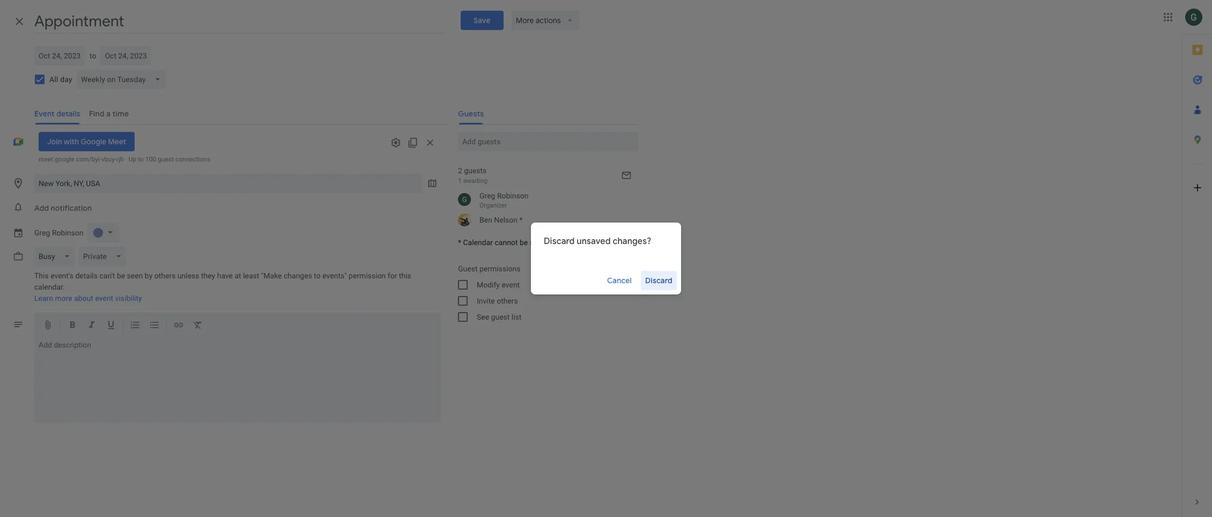 Task type: describe. For each thing, give the bounding box(es) containing it.
least
[[243, 271, 259, 280]]

robinson for greg robinson
[[52, 229, 83, 237]]

calendar.
[[34, 283, 65, 291]]

join with google meet link
[[39, 132, 135, 151]]

1 vertical spatial *
[[458, 238, 461, 247]]

numbered list image
[[130, 320, 141, 332]]

greg robinson, organizer tree item
[[449, 189, 638, 211]]

list
[[512, 313, 522, 321]]

Description text field
[[34, 341, 441, 421]]

this
[[34, 271, 49, 280]]

discard button
[[641, 268, 677, 293]]

learn more about event visibility link
[[34, 294, 142, 303]]

1 horizontal spatial to
[[138, 156, 144, 163]]

add notification
[[34, 203, 92, 213]]

be inside this event's details can't be seen by others unless they have at least "make changes to events" permission for this calendar. learn more about event visibility
[[117, 271, 125, 280]]

guests
[[464, 166, 487, 175]]

add
[[34, 203, 49, 213]]

this
[[399, 271, 411, 280]]

changes?
[[613, 236, 651, 247]]

2
[[458, 166, 462, 175]]

for
[[388, 271, 397, 280]]

italic image
[[86, 320, 97, 332]]

0 vertical spatial guest
[[158, 156, 174, 163]]

more
[[55, 294, 72, 303]]

cancel button
[[602, 268, 637, 293]]

they
[[201, 271, 215, 280]]

can't
[[99, 271, 115, 280]]

events"
[[322, 271, 347, 280]]

greg robinson
[[34, 229, 83, 237]]

greg robinson organizer
[[480, 191, 529, 209]]

insert link image
[[173, 320, 184, 332]]

save
[[473, 16, 490, 25]]

Title text field
[[34, 10, 443, 33]]

see guest list
[[477, 313, 522, 321]]

notification
[[51, 203, 92, 213]]

unless
[[177, 271, 199, 280]]

robinson for greg robinson organizer
[[497, 191, 529, 200]]

greg for greg robinson organizer
[[480, 191, 495, 200]]

invite others
[[477, 297, 518, 305]]

vbuy-
[[101, 156, 117, 163]]

by
[[145, 271, 152, 280]]

event's
[[50, 271, 73, 280]]

discard for discard unsaved changes?
[[544, 236, 575, 247]]

details
[[75, 271, 98, 280]]

guest inside group
[[491, 313, 510, 321]]

shown
[[530, 238, 552, 247]]

formatting options toolbar
[[34, 313, 441, 338]]

at
[[235, 271, 241, 280]]

visibility
[[115, 294, 142, 303]]

1
[[458, 177, 462, 185]]



Task type: vqa. For each thing, say whether or not it's contained in the screenshot.
Others to the top
yes



Task type: locate. For each thing, give the bounding box(es) containing it.
others
[[154, 271, 176, 280], [497, 297, 518, 305]]

permission
[[349, 271, 386, 280]]

1 horizontal spatial be
[[520, 238, 528, 247]]

1 horizontal spatial *
[[520, 216, 523, 224]]

0 horizontal spatial to
[[90, 51, 96, 60]]

0 vertical spatial others
[[154, 271, 176, 280]]

discard inside button
[[645, 276, 673, 285]]

discard unsaved changes?
[[544, 236, 651, 247]]

ben nelson *
[[480, 216, 523, 224]]

1 vertical spatial others
[[497, 297, 518, 305]]

be
[[520, 238, 528, 247], [117, 271, 125, 280]]

guest left list
[[491, 313, 510, 321]]

invite
[[477, 297, 495, 305]]

1 horizontal spatial event
[[502, 281, 520, 289]]

discard unsaved changes? alert dialog
[[531, 223, 681, 294]]

0 vertical spatial robinson
[[497, 191, 529, 200]]

nelson
[[494, 216, 518, 224]]

2 guests 1 awaiting
[[458, 166, 488, 185]]

0 vertical spatial discard
[[544, 236, 575, 247]]

ben nelson tree item
[[449, 211, 638, 229]]

greg inside the greg robinson organizer
[[480, 191, 495, 200]]

0 vertical spatial to
[[90, 51, 96, 60]]

0 horizontal spatial *
[[458, 238, 461, 247]]

modify event
[[477, 281, 520, 289]]

have
[[217, 271, 233, 280]]

guest permissions
[[458, 264, 520, 273]]

0 vertical spatial be
[[520, 238, 528, 247]]

* calendar cannot be shown
[[458, 238, 552, 247]]

robinson down notification
[[52, 229, 83, 237]]

cancel
[[607, 276, 632, 285]]

0 vertical spatial greg
[[480, 191, 495, 200]]

1 vertical spatial be
[[117, 271, 125, 280]]

0 horizontal spatial others
[[154, 271, 176, 280]]

others inside this event's details can't be seen by others unless they have at least "make changes to events" permission for this calendar. learn more about event visibility
[[154, 271, 176, 280]]

guest
[[458, 264, 478, 273]]

others right by at the left of the page
[[154, 271, 176, 280]]

greg up the organizer
[[480, 191, 495, 200]]

this event's details can't be seen by others unless they have at least "make changes to events" permission for this calendar. learn more about event visibility
[[34, 271, 411, 303]]

organizer
[[480, 202, 507, 209]]

greg for greg robinson
[[34, 229, 50, 237]]

0 horizontal spatial discard
[[544, 236, 575, 247]]

event inside this event's details can't be seen by others unless they have at least "make changes to events" permission for this calendar. learn more about event visibility
[[95, 294, 113, 303]]

cannot
[[495, 238, 518, 247]]

discard
[[544, 236, 575, 247], [645, 276, 673, 285]]

0 horizontal spatial be
[[117, 271, 125, 280]]

1 vertical spatial to
[[138, 156, 144, 163]]

1 vertical spatial guest
[[491, 313, 510, 321]]

* right nelson
[[520, 216, 523, 224]]

awaiting
[[463, 177, 488, 185]]

0 horizontal spatial guest
[[158, 156, 174, 163]]

guest
[[158, 156, 174, 163], [491, 313, 510, 321]]

tab list
[[1183, 35, 1212, 487]]

up
[[129, 156, 136, 163]]

to inside this event's details can't be seen by others unless they have at least "make changes to events" permission for this calendar. learn more about event visibility
[[314, 271, 321, 280]]

join with google meet
[[47, 137, 126, 146]]

2 vertical spatial to
[[314, 271, 321, 280]]

discard right cancel button
[[645, 276, 673, 285]]

all
[[49, 75, 58, 84]]

robinson up the organizer
[[497, 191, 529, 200]]

robinson
[[497, 191, 529, 200], [52, 229, 83, 237]]

1 vertical spatial event
[[95, 294, 113, 303]]

group containing guest permissions
[[449, 261, 638, 325]]

add notification button
[[30, 198, 96, 218]]

"make
[[261, 271, 282, 280]]

about
[[74, 294, 93, 303]]

be left shown
[[520, 238, 528, 247]]

0 horizontal spatial robinson
[[52, 229, 83, 237]]

save button
[[460, 11, 503, 30]]

to
[[90, 51, 96, 60], [138, 156, 144, 163], [314, 271, 321, 280]]

1 vertical spatial discard
[[645, 276, 673, 285]]

2 horizontal spatial to
[[314, 271, 321, 280]]

·
[[125, 156, 127, 163]]

see
[[477, 313, 489, 321]]

event inside group
[[502, 281, 520, 289]]

day
[[60, 75, 72, 84]]

google
[[81, 137, 106, 146]]

discard down ben nelson tree item
[[544, 236, 575, 247]]

join
[[47, 137, 62, 146]]

modify
[[477, 281, 500, 289]]

event
[[502, 281, 520, 289], [95, 294, 113, 303]]

bulleted list image
[[149, 320, 160, 332]]

unsaved
[[577, 236, 611, 247]]

0 horizontal spatial event
[[95, 294, 113, 303]]

learn
[[34, 294, 53, 303]]

0 vertical spatial event
[[502, 281, 520, 289]]

1 horizontal spatial guest
[[491, 313, 510, 321]]

ben
[[480, 216, 492, 224]]

1 vertical spatial robinson
[[52, 229, 83, 237]]

bold image
[[67, 320, 78, 332]]

connections
[[175, 156, 210, 163]]

be right can't
[[117, 271, 125, 280]]

rjh
[[116, 156, 124, 163]]

0 horizontal spatial greg
[[34, 229, 50, 237]]

1 horizontal spatial discard
[[645, 276, 673, 285]]

with
[[64, 137, 79, 146]]

all day
[[49, 75, 72, 84]]

1 horizontal spatial others
[[497, 297, 518, 305]]

group
[[449, 261, 638, 325]]

1 vertical spatial greg
[[34, 229, 50, 237]]

1 horizontal spatial robinson
[[497, 191, 529, 200]]

calendar
[[463, 238, 493, 247]]

greg down the add
[[34, 229, 50, 237]]

1 horizontal spatial greg
[[480, 191, 495, 200]]

guest right 100
[[158, 156, 174, 163]]

remove formatting image
[[193, 320, 203, 332]]

seen
[[127, 271, 143, 280]]

permissions
[[479, 264, 520, 273]]

event right about
[[95, 294, 113, 303]]

greg
[[480, 191, 495, 200], [34, 229, 50, 237]]

others up "see guest list"
[[497, 297, 518, 305]]

0 vertical spatial *
[[520, 216, 523, 224]]

* left calendar
[[458, 238, 461, 247]]

100
[[145, 156, 156, 163]]

changes
[[284, 271, 312, 280]]

robinson inside the greg robinson organizer
[[497, 191, 529, 200]]

underline image
[[106, 320, 116, 332]]

meet
[[108, 137, 126, 146]]

*
[[520, 216, 523, 224], [458, 238, 461, 247]]

guests invited to this event. tree
[[449, 189, 638, 229]]

meet.google.com/byi-vbuy-rjh · up to 100 guest connections
[[39, 156, 210, 163]]

event down 'permissions'
[[502, 281, 520, 289]]

* inside ben nelson tree item
[[520, 216, 523, 224]]

meet.google.com/byi-
[[39, 156, 101, 163]]

discard for discard
[[645, 276, 673, 285]]



